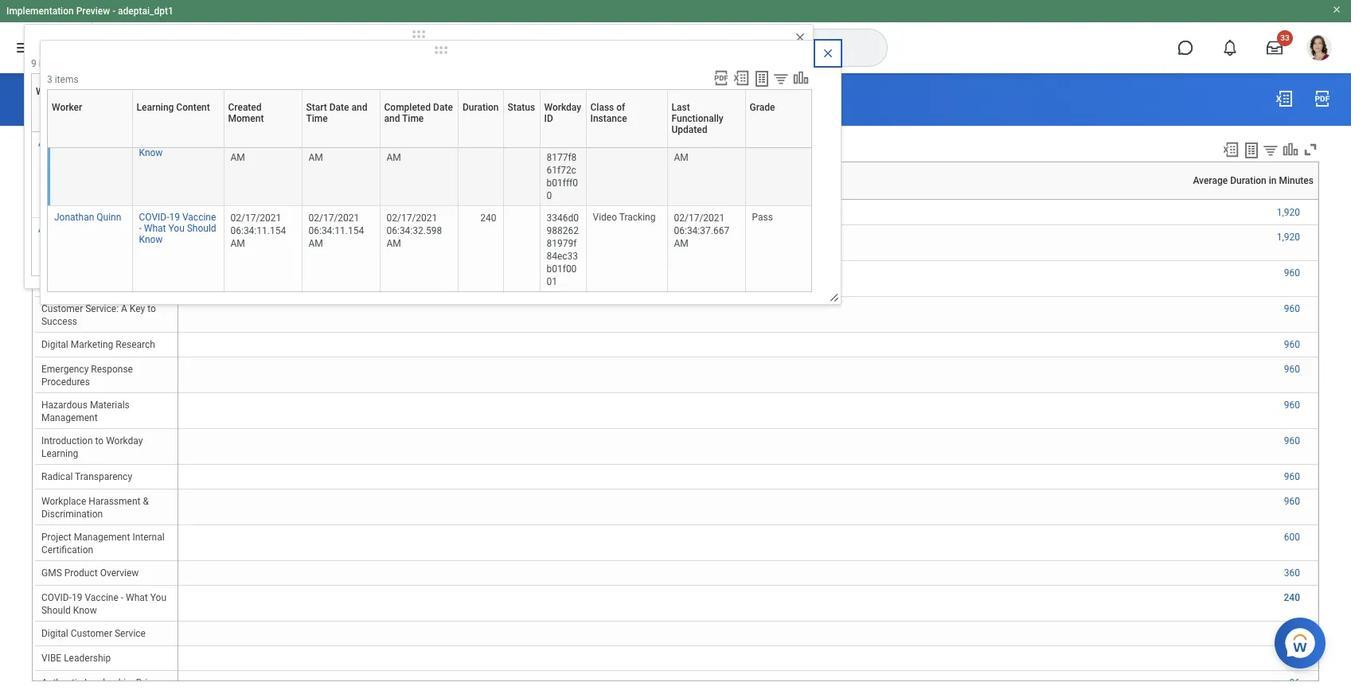 Task type: locate. For each thing, give the bounding box(es) containing it.
1 02/17/2021 06:33:41.272 am from the left
[[231, 126, 288, 163]]

video up 81979f
[[562, 224, 586, 235]]

average inside column header
[[743, 199, 746, 200]]

you right "quinn"
[[168, 223, 185, 234]]

overview down project management internal certification
[[100, 568, 139, 579]]

2 vertical spatial should
[[41, 606, 71, 617]]

2 horizontal spatial average
[[1193, 175, 1228, 186]]

amit for 03/19/2021 08:34:24.559 am
[[38, 224, 58, 235]]

1 digital from the top
[[41, 340, 68, 351]]

gms for 03/19/2021 08:34:14.497 am
[[116, 138, 136, 149]]

in
[[1269, 175, 1277, 186], [750, 199, 750, 200]]

2 vertical spatial video
[[562, 224, 586, 235]]

amit patel link up row element
[[38, 135, 82, 149]]

patel down jonathan in the top of the page
[[61, 224, 82, 235]]

0 vertical spatial 360
[[449, 139, 466, 150]]

covid-19 vaccine - what you should know link right "quinn"
[[139, 209, 216, 245]]

0 vertical spatial export to excel image
[[733, 69, 750, 87]]

02/17/2021 06:33:41.272 am down by
[[231, 126, 288, 163]]

items right "41"
[[45, 146, 69, 157]]

gms product overview down 'certification'
[[41, 568, 139, 579]]

covid-19 vaccine - what you should know up "digital customer service"
[[41, 593, 169, 617]]

expand/collapse chart image
[[765, 53, 782, 71], [793, 69, 810, 87], [1282, 141, 1300, 158]]

1 vertical spatial 3346d0
[[547, 213, 579, 224]]

1 vertical spatial tracking
[[619, 212, 656, 223]]

video tracking element for 695c52 9f478e 8149c8 a4ffa9 475c6b 5a
[[562, 135, 625, 149]]

completed date and time for 03/19/2021
[[353, 86, 422, 108]]

1 horizontal spatial 03/19/2021 08:34:24.559 am
[[278, 225, 335, 262]]

gms product overview up row element
[[116, 138, 172, 160]]

695c52 9f478e 8149c8 a4ffa9 475c6b 5a
[[516, 139, 548, 214]]

960 for 4th 960 button from the bottom
[[1285, 400, 1301, 411]]

content
[[153, 86, 187, 97], [247, 91, 304, 110], [176, 102, 210, 113], [79, 175, 113, 186]]

video tracking element
[[562, 135, 625, 149], [593, 209, 656, 223], [562, 221, 625, 235]]

average for average learning duration by content link
[[32, 91, 91, 110]]

covid-19 vaccine - what you should know
[[139, 125, 216, 159], [139, 212, 216, 245], [41, 593, 169, 617]]

988262 up 8177f8
[[547, 139, 579, 150]]

moment for 03/19/2021
[[197, 97, 233, 108]]

by
[[226, 91, 243, 110]]

0 horizontal spatial 06:34:11.154
[[231, 225, 286, 237]]

export to excel image for 9 items
[[705, 53, 722, 71]]

0 vertical spatial video
[[562, 138, 586, 149]]

1 vertical spatial completed
[[384, 102, 431, 113]]

1 vertical spatial worker
[[52, 102, 82, 113]]

03/19/2021 inside 03/19/2021 08:34:19.234 am
[[356, 139, 406, 150]]

should inside average learning duration by content main content
[[41, 606, 71, 617]]

export to excel image down the search workday "search field"
[[733, 69, 750, 87]]

created moment button
[[197, 73, 277, 131], [228, 89, 308, 147]]

duration button for 02/17/2021 06:33:46.073 am
[[462, 89, 509, 147]]

06:34:32.598
[[387, 225, 442, 237]]

moment for 02/17/2021
[[228, 113, 264, 124]]

1 horizontal spatial 06:34:11.154
[[309, 225, 364, 237]]

duration button down search icon
[[462, 89, 509, 147]]

0 vertical spatial gms product overview link
[[116, 135, 172, 160]]

close environment banner image
[[1333, 5, 1342, 14]]

1 amit from the top
[[38, 138, 58, 149]]

960
[[1285, 268, 1301, 279], [1285, 304, 1301, 315], [1285, 340, 1301, 351], [1285, 364, 1301, 375], [1285, 400, 1301, 411], [1285, 436, 1301, 447], [1285, 472, 1301, 483], [1285, 497, 1301, 508]]

9f478e for 8149c8
[[516, 151, 546, 163]]

overview down "quinn"
[[116, 235, 155, 246]]

id for 695c52 9f478e 8149c8 a4ffa9 475c6b 5a
[[513, 97, 522, 108]]

1 horizontal spatial 06:33:41.272
[[309, 139, 364, 150]]

2 digital from the top
[[41, 629, 68, 640]]

service
[[115, 629, 146, 640]]

items right 3
[[55, 74, 79, 85]]

2 patel from the top
[[61, 224, 82, 235]]

close image
[[794, 31, 807, 44], [822, 47, 835, 60]]

0 vertical spatial last
[[641, 86, 659, 97]]

class of instance button
[[560, 73, 642, 131], [591, 89, 673, 147]]

gms product overview for 08:34:24.559
[[116, 224, 172, 246]]

0 vertical spatial gms
[[116, 138, 136, 149]]

worker down 3 items
[[52, 102, 82, 113]]

1 vertical spatial gms product overview
[[116, 224, 172, 246]]

0 horizontal spatial export to excel image
[[705, 53, 722, 71]]

0 vertical spatial average
[[32, 91, 91, 110]]

1 horizontal spatial export to excel image
[[1223, 141, 1240, 158]]

1,920 button
[[1277, 231, 1303, 244]]

know up "digital customer service"
[[73, 606, 97, 617]]

960 for 7th 960 button from the bottom of the average learning duration by content main content
[[1285, 304, 1301, 315]]

0 horizontal spatial expand/collapse chart image
[[765, 53, 782, 71]]

video up 8177f8
[[562, 138, 586, 149]]

0 vertical spatial completed
[[353, 86, 400, 97]]

1 vertical spatial view printable version (pdf) image
[[1313, 89, 1333, 108]]

960 for seventh 960 button
[[1285, 472, 1301, 483]]

learning content for 19 vaccine
[[137, 102, 210, 113]]

gms down 'certification'
[[41, 568, 62, 579]]

row element
[[34, 162, 177, 199]]

6357ac
[[516, 263, 547, 275]]

last functionally updated for 03/19/2021
[[641, 86, 693, 119]]

2 08:35:43.787 from the top
[[643, 238, 699, 249]]

what right "quinn"
[[144, 223, 166, 234]]

worker button down 9 items
[[36, 73, 115, 131]]

2 amit from the top
[[38, 224, 58, 235]]

2 03/19/2021 08:35:43.787 am from the top
[[643, 225, 701, 262]]

2 vertical spatial video tracking
[[562, 224, 625, 235]]

240
[[481, 213, 497, 224], [1284, 593, 1301, 604], [1285, 629, 1301, 640]]

0 vertical spatial 03/19/2021 08:35:43.787 am
[[643, 139, 701, 175]]

covid-19 vaccine - what you should know link for 06:34:11.154
[[139, 209, 216, 245]]

1 vertical spatial class
[[591, 102, 614, 113]]

2 vertical spatial items
[[45, 146, 69, 157]]

start date and time right by
[[275, 86, 336, 108]]

1 horizontal spatial minutes
[[1280, 175, 1314, 186]]

2 3346d0 from the top
[[547, 213, 579, 224]]

0 vertical spatial 06:34:37.667
[[674, 139, 730, 150]]

3346d0 up 8177f8
[[547, 126, 579, 137]]

1 vertical spatial customer
[[71, 629, 112, 640]]

to right key
[[147, 304, 156, 315]]

2 695c52 from the top
[[516, 225, 548, 236]]

workday id
[[513, 86, 550, 108], [544, 102, 582, 124]]

0 vertical spatial 19 vaccine
[[169, 125, 216, 137]]

covid- for 02/17/2021 06:34:11.154 am
[[139, 212, 169, 223]]

0 vertical spatial you
[[168, 137, 185, 148]]

9f478e up 8149c8
[[516, 151, 546, 163]]

08:35:43.787 for 8149c8
[[643, 151, 699, 163]]

61f72c
[[547, 165, 577, 176]]

workday
[[513, 86, 550, 97], [544, 102, 582, 113], [41, 232, 78, 243], [106, 436, 143, 447]]

1 horizontal spatial in
[[1269, 175, 1277, 186]]

06:33:41.272
[[231, 139, 286, 150], [309, 139, 364, 150]]

you for 06:34:11.154
[[168, 223, 185, 234]]

covid-19 vaccine - what you should know link down average learning duration by content link
[[139, 122, 216, 159]]

06:33:41.272 up the 08:34:19.234
[[309, 139, 364, 150]]

status button down search icon
[[477, 73, 515, 131]]

240 inside 240 dropdown button
[[1284, 593, 1301, 604]]

covid-19 vaccine - what you should know right "quinn"
[[139, 212, 216, 245]]

fullscreen image
[[1302, 141, 1320, 158]]

covid- down average learning duration by content link
[[139, 125, 169, 137]]

1 03/19/2021 08:35:43.787 am from the top
[[643, 139, 701, 175]]

360 right 02/17/2021 06:33:46.073 am
[[449, 139, 466, 150]]

3 960 from the top
[[1285, 340, 1301, 351]]

video tracking for 695c52 9f478e 81c576 6357ac 475c6c 5a
[[562, 224, 625, 235]]

management down hazardous
[[41, 413, 98, 424]]

0 vertical spatial pass
[[721, 138, 742, 149]]

to down leadership: at the left bottom of page
[[111, 691, 119, 695]]

2 988262 from the top
[[547, 225, 579, 237]]

1 patel from the top
[[61, 138, 82, 149]]

0 horizontal spatial class
[[560, 86, 583, 97]]

of
[[586, 86, 594, 97], [617, 102, 626, 113]]

export to worksheets image for 41 items
[[1243, 141, 1262, 160]]

product down 'certification'
[[64, 568, 98, 579]]

product right originals:
[[139, 224, 172, 235]]

0 horizontal spatial average duration in minutes
[[743, 199, 753, 200]]

video tracking
[[562, 138, 625, 149], [593, 212, 656, 223], [562, 224, 625, 235]]

gms
[[116, 138, 136, 149], [116, 224, 136, 235], [41, 568, 62, 579]]

2 vertical spatial gms
[[41, 568, 62, 579]]

2 5a from the top
[[516, 289, 526, 300]]

workday id button for 695c52
[[513, 73, 561, 131]]

in inside column header
[[750, 199, 750, 200]]

1 695c52 from the top
[[516, 139, 548, 150]]

1 vertical spatial items
[[55, 74, 79, 85]]

240 inside 240 button
[[1285, 629, 1301, 640]]

03/19/2021 08:35:43.787 am for 8149c8
[[643, 139, 701, 175]]

08:34:29.654
[[356, 238, 411, 249]]

1 08:35:43.787 from the top
[[643, 151, 699, 163]]

view printable version (pdf) image
[[713, 69, 730, 87], [1313, 89, 1333, 108]]

8149c8
[[516, 164, 548, 175]]

grade for 02/17/2021 06:34:37.667 am
[[750, 102, 775, 113]]

0 vertical spatial product
[[139, 138, 172, 149]]

class
[[560, 86, 583, 97], [591, 102, 614, 113]]

workday id for 3346d0
[[544, 102, 582, 124]]

1 06:34:37.667 from the top
[[674, 139, 730, 150]]

2 06:34:37.667 from the top
[[674, 225, 730, 237]]

pass element
[[721, 135, 742, 149], [752, 209, 773, 223], [721, 221, 742, 235]]

export to excel image down 33 button
[[1275, 89, 1294, 108]]

0 vertical spatial amit patel
[[38, 138, 82, 149]]

0 vertical spatial learning content
[[114, 86, 187, 97]]

1 9f478e from the top
[[516, 151, 546, 163]]

items for 9 items
[[39, 58, 63, 69]]

08:34:14.497 down by
[[200, 151, 255, 163]]

items up 3
[[39, 58, 63, 69]]

2 covid-19 vaccine - what you should know link from the top
[[139, 209, 216, 245]]

2 960 from the top
[[1285, 304, 1301, 315]]

gms product overview link up technologies
[[116, 221, 172, 246]]

to inside customer service: a key to success
[[147, 304, 156, 315]]

tracking for 02/17/2021 06:34:37.667 am
[[619, 212, 656, 223]]

9f478e up '81c576'
[[516, 238, 546, 249]]

5 960 from the top
[[1285, 400, 1301, 411]]

2 06:33:41.272 from the left
[[309, 139, 364, 150]]

should for 06:33:41.272
[[187, 137, 216, 148]]

average duration in minutes
[[1193, 175, 1314, 186], [743, 199, 753, 200]]

completed date and time button up the 08:34:19.234
[[384, 89, 464, 147]]

duration button
[[431, 73, 478, 131], [462, 89, 509, 147]]

06:34:37.667
[[674, 139, 730, 150], [674, 225, 730, 237]]

video tracking element up 8177f8
[[562, 135, 625, 149]]

start
[[275, 86, 296, 97], [306, 102, 327, 113]]

1 vertical spatial you
[[168, 223, 185, 234]]

patel right "41"
[[61, 138, 82, 149]]

0 vertical spatial items
[[39, 58, 63, 69]]

2 vertical spatial tracking
[[588, 224, 625, 235]]

03/19/2021
[[200, 139, 250, 150], [278, 139, 328, 150], [356, 139, 406, 150], [643, 139, 694, 150], [200, 225, 250, 236], [278, 225, 328, 236], [356, 225, 406, 236], [643, 225, 694, 236]]

customer inside customer service: a key to success
[[41, 304, 83, 315]]

5 960 button from the top
[[1285, 399, 1303, 412]]

covid-19 vaccine - what you should know down average learning duration by content link
[[139, 125, 216, 159]]

amit patel link for 03/19/2021 08:34:24.559 am
[[38, 221, 82, 235]]

02/17/2021 inside 02/17/2021 06:33:46.073 am
[[387, 126, 438, 137]]

customer
[[41, 304, 83, 315], [71, 629, 112, 640]]

what down average learning duration by content link
[[144, 137, 166, 148]]

0 vertical spatial 988262
[[547, 139, 579, 150]]

completed date and time for 02/17/2021
[[384, 102, 453, 124]]

gms product overview down "quinn"
[[116, 224, 172, 246]]

1,920 inside dropdown button
[[1277, 207, 1301, 218]]

- right "quinn"
[[139, 223, 142, 234]]

last functionally updated button
[[641, 73, 720, 131], [672, 89, 752, 147]]

240 left 695c52 9f478e 8149c8 a4ffa9 475c6b 5a
[[481, 213, 497, 224]]

9f478e inside 695c52 9f478e 8149c8 a4ffa9 475c6b 5a
[[516, 151, 546, 163]]

overview for 08:34:14.497
[[116, 149, 155, 160]]

3
[[47, 74, 52, 85]]

1 vertical spatial 03/19/2021 08:35:43.787 am
[[643, 225, 701, 262]]

0 horizontal spatial to
[[95, 436, 104, 447]]

digital down success
[[41, 340, 68, 351]]

gms product overview link for 08:34:14.497
[[116, 135, 172, 160]]

- up service on the left of page
[[121, 593, 124, 604]]

1 vertical spatial video tracking
[[593, 212, 656, 223]]

1 1,920 from the top
[[1277, 207, 1301, 218]]

hazardous
[[41, 400, 88, 411]]

9f478e
[[516, 151, 546, 163], [516, 238, 546, 249]]

management down workplace harassment & discrimination
[[74, 532, 130, 544]]

1 gms product overview link from the top
[[116, 135, 172, 160]]

vibe
[[41, 653, 61, 665]]

1 vertical spatial in
[[750, 199, 750, 200]]

02/17/2021 inside 02/17/2021 06:34:32.598 am
[[387, 213, 438, 224]]

0 vertical spatial to
[[147, 304, 156, 315]]

1,920 down 1,920 dropdown button
[[1277, 232, 1301, 243]]

video right 3346d0 988262 81979f 84ec33 b01f00 01
[[593, 212, 617, 223]]

video tracking element up 81979f
[[562, 221, 625, 235]]

2 08:34:14.497 from the left
[[278, 151, 333, 163]]

0 vertical spatial 08:35:43.787
[[643, 151, 699, 163]]

management
[[41, 413, 98, 424], [74, 532, 130, 544]]

02/17/2021 06:34:11.154 am
[[231, 213, 288, 249], [309, 213, 366, 249]]

1,920 inside button
[[1277, 232, 1301, 243]]

3346d0 up 81979f
[[547, 213, 579, 224]]

instance
[[560, 97, 596, 108], [591, 113, 627, 124]]

you down average learning duration by content link
[[168, 137, 185, 148]]

export to worksheets image
[[725, 53, 744, 72], [753, 69, 772, 88], [1243, 141, 1262, 160]]

workday id for 695c52
[[513, 86, 550, 108]]

overview up row element
[[116, 149, 155, 160]]

2 vertical spatial covid-19 vaccine - what you should know
[[41, 593, 169, 617]]

03/19/2021 08:34:14.497 am left the 08:34:19.234
[[278, 139, 335, 175]]

amit patel
[[38, 138, 82, 149], [38, 224, 82, 235]]

view printable version (pdf) image down 'profile logan mcneil' image
[[1313, 89, 1333, 108]]

1 vertical spatial start
[[306, 102, 327, 113]]

items
[[39, 58, 63, 69], [55, 74, 79, 85], [45, 146, 69, 157]]

gms down "quinn"
[[116, 224, 136, 235]]

03/19/2021 inside 03/19/2021 08:34:29.654 am
[[356, 225, 406, 236]]

4 960 from the top
[[1285, 364, 1301, 375]]

am inside 03/19/2021 08:34:29.654 am
[[356, 251, 370, 262]]

of for 695c52 9f478e 8149c8 a4ffa9 475c6b 5a
[[586, 86, 594, 97]]

covid- right "quinn"
[[139, 212, 169, 223]]

1 horizontal spatial 03/19/2021 08:34:14.497 am
[[278, 139, 335, 175]]

1 covid-19 vaccine - what you should know link from the top
[[139, 122, 216, 159]]

you down internal
[[150, 593, 166, 604]]

41
[[32, 146, 43, 157]]

last functionally updated button for 02/17/2021
[[672, 89, 752, 147]]

1 3346d0 from the top
[[547, 126, 579, 137]]

19 vaccine
[[169, 125, 216, 137], [169, 212, 216, 223], [72, 593, 119, 604]]

video for 695c52 9f478e 8149c8 a4ffa9 475c6b 5a
[[562, 138, 586, 149]]

08:34:14.497 left the 08:34:19.234
[[278, 151, 333, 163]]

240 for 240 button
[[1285, 629, 1301, 640]]

1 horizontal spatial class
[[591, 102, 614, 113]]

360
[[449, 139, 466, 150], [449, 225, 466, 236], [1285, 568, 1301, 579]]

2 vertical spatial 240
[[1285, 629, 1301, 640]]

5a inside 695c52 9f478e 8149c8 a4ffa9 475c6b 5a
[[516, 203, 526, 214]]

justify image
[[14, 38, 33, 57]]

2 vertical spatial gms product overview
[[41, 568, 139, 579]]

0 vertical spatial minutes
[[1280, 175, 1314, 186]]

1 vertical spatial what
[[144, 223, 166, 234]]

2 horizontal spatial select to filter grid data image
[[1262, 142, 1280, 158]]

amit patel up row element
[[38, 138, 82, 149]]

and
[[321, 86, 336, 97], [353, 97, 369, 108], [352, 102, 368, 113], [384, 113, 400, 124], [138, 268, 154, 279]]

know up row element
[[139, 148, 163, 159]]

1 vertical spatial status
[[508, 102, 535, 113]]

resize modal image
[[801, 276, 813, 288]]

96
[[1290, 678, 1301, 689]]

2 gms product overview link from the top
[[116, 221, 172, 246]]

5a down 475c6c
[[516, 289, 526, 300]]

what for 06:33:41.272
[[144, 137, 166, 148]]

class of instance button for 03/19/2021 08:35:43.787 am
[[560, 73, 642, 131]]

0 vertical spatial covid-19 vaccine - what you should know link
[[139, 122, 216, 159]]

1 vertical spatial export to excel image
[[1223, 141, 1240, 158]]

class for 3346d0
[[591, 102, 614, 113]]

start date and time for 02/17/2021
[[306, 102, 368, 124]]

1 vertical spatial updated
[[672, 124, 708, 135]]

0 horizontal spatial view printable version (pdf) image
[[713, 69, 730, 87]]

240 down the 360 'dropdown button'
[[1284, 593, 1301, 604]]

8 960 from the top
[[1285, 497, 1301, 508]]

grade for 03/19/2021 08:35:43.787 am
[[719, 86, 744, 97]]

3 960 button from the top
[[1285, 339, 1303, 352]]

0 horizontal spatial 03/19/2021 08:34:24.559 am
[[200, 225, 257, 262]]

6 960 from the top
[[1285, 436, 1301, 447]]

minutes inside column header
[[750, 199, 753, 200]]

date
[[298, 86, 318, 97], [402, 86, 422, 97], [330, 102, 349, 113], [433, 102, 453, 113]]

1 08:34:14.497 from the left
[[200, 151, 255, 163]]

1 06:33:41.272 from the left
[[231, 139, 286, 150]]

search image
[[480, 38, 499, 57]]

960 button
[[1285, 267, 1303, 280], [1285, 303, 1303, 316], [1285, 339, 1303, 352], [1285, 364, 1303, 376], [1285, 399, 1303, 412], [1285, 435, 1303, 448], [1285, 471, 1303, 484], [1285, 496, 1303, 509]]

functionally for 02/17/2021 06:34:37.667 am
[[672, 113, 724, 124]]

learning content inside row element
[[39, 175, 113, 186]]

03/19/2021 08:35:43.787 am for 81c576
[[643, 225, 701, 262]]

workplace
[[41, 497, 86, 508]]

3346d0 for 3346d0 988262 81979f 84ec33 b01f00 01
[[547, 213, 579, 224]]

export to excel image
[[733, 69, 750, 87], [1275, 89, 1294, 108]]

grade button for 03/19/2021 08:35:43.787 am
[[719, 86, 780, 97]]

worker button for 3 items
[[52, 89, 138, 147]]

2 960 button from the top
[[1285, 303, 1303, 316]]

0 horizontal spatial 08:34:24.559
[[200, 238, 255, 249]]

grade
[[719, 86, 744, 97], [750, 102, 775, 113]]

created moment
[[197, 86, 233, 108], [228, 102, 264, 124]]

1 02/17/2021 06:34:37.667 am from the top
[[674, 126, 732, 163]]

1 5a from the top
[[516, 203, 526, 214]]

you
[[168, 137, 185, 148], [168, 223, 185, 234], [150, 593, 166, 604]]

what up service on the left of page
[[126, 593, 148, 604]]

completed for 03/19/2021
[[353, 86, 400, 97]]

0 vertical spatial created
[[197, 86, 231, 97]]

7 960 from the top
[[1285, 472, 1301, 483]]

1 vertical spatial last
[[672, 102, 690, 113]]

0 vertical spatial know
[[139, 148, 163, 159]]

0 horizontal spatial average
[[32, 91, 91, 110]]

1 988262 from the top
[[547, 139, 579, 150]]

toolbar
[[680, 53, 785, 73], [708, 69, 812, 89], [1215, 141, 1320, 162]]

5a inside 695c52 9f478e 81c576 6357ac 475c6c 5a
[[516, 289, 526, 300]]

&
[[143, 497, 149, 508]]

1 08:34:24.559 from the left
[[200, 238, 255, 249]]

1 vertical spatial 1,920
[[1277, 232, 1301, 243]]

id up 8149c8
[[513, 97, 522, 108]]

06:34:37.667 up average duration in minutes column header at top
[[674, 139, 730, 150]]

988262 for 8177f8
[[547, 139, 579, 150]]

1 vertical spatial 02/17/2021 06:34:37.667 am
[[674, 213, 732, 249]]

last
[[641, 86, 659, 97], [672, 102, 690, 113]]

gms product overview for 08:34:14.497
[[116, 138, 172, 160]]

695c52 up '81c576'
[[516, 225, 548, 236]]

- inside average learning duration by content main content
[[121, 593, 124, 604]]

introduction
[[41, 436, 93, 447]]

960 for 6th 960 button from the bottom of the average learning duration by content main content
[[1285, 340, 1301, 351]]

patel for 03/19/2021 08:34:24.559 am
[[61, 224, 82, 235]]

average learning duration by content
[[32, 91, 304, 110]]

0 vertical spatial amit patel link
[[38, 135, 82, 149]]

management inside hazardous materials management
[[41, 413, 98, 424]]

2 1,920 from the top
[[1277, 232, 1301, 243]]

1 vertical spatial overview
[[116, 235, 155, 246]]

0 horizontal spatial status
[[477, 86, 504, 97]]

gms inside average learning duration by content main content
[[41, 568, 62, 579]]

pass
[[721, 138, 742, 149], [752, 212, 773, 223], [721, 224, 742, 235]]

240 up 180
[[1285, 629, 1301, 640]]

2 vertical spatial covid-
[[41, 593, 72, 604]]

video tracking up 8177f8
[[562, 138, 625, 149]]

1 horizontal spatial start
[[306, 102, 327, 113]]

2 vertical spatial 360
[[1285, 568, 1301, 579]]

move modal image
[[425, 41, 457, 60]]

0 vertical spatial functionally
[[641, 97, 693, 108]]

1 vertical spatial grade
[[750, 102, 775, 113]]

to down hazardous materials management
[[95, 436, 104, 447]]

video tracking right 3346d0 988262 81979f 84ec33 b01f00 01
[[593, 212, 656, 223]]

export to excel image inside average learning duration by content main content
[[1223, 141, 1240, 158]]

1 amit patel from the top
[[38, 138, 82, 149]]

1 vertical spatial functionally
[[672, 113, 724, 124]]

what inside average learning duration by content main content
[[126, 593, 148, 604]]

covid- for 02/17/2021 06:33:41.272 am
[[139, 125, 169, 137]]

0 vertical spatial close image
[[794, 31, 807, 44]]

3346d0 for 3346d0 988262 8177f8 61f72c b01fff0 0
[[547, 126, 579, 137]]

02/17/2021 06:33:41.272 am left "06:33:46.073" in the top left of the page
[[309, 126, 366, 163]]

gms product overview link
[[116, 135, 172, 160], [116, 221, 172, 246]]

class of instance button for 02/17/2021 06:34:37.667 am
[[591, 89, 673, 147]]

duration
[[432, 86, 468, 97], [161, 91, 222, 110], [463, 102, 499, 113], [1231, 175, 1267, 186], [746, 199, 749, 200]]

created moment for 02/17/2021
[[228, 102, 264, 124]]

video tracking element for 695c52 9f478e 81c576 6357ac 475c6c 5a
[[562, 221, 625, 235]]

1 amit patel link from the top
[[38, 135, 82, 149]]

digital up vibe
[[41, 629, 68, 640]]

video tracking up 81979f
[[562, 224, 625, 235]]

5a for 695c52 9f478e 8149c8 a4ffa9 475c6b 5a
[[516, 203, 526, 214]]

know right originals:
[[139, 234, 163, 245]]

2 amit patel link from the top
[[38, 221, 82, 235]]

amit patel down coaching
[[38, 224, 82, 235]]

what
[[144, 137, 166, 148], [144, 223, 166, 234], [126, 593, 148, 604]]

status down search icon
[[477, 86, 504, 97]]

1 02/17/2021 06:34:11.154 am from the left
[[231, 213, 288, 249]]

video tracking element right 3346d0 988262 81979f 84ec33 b01f00 01
[[593, 209, 656, 223]]

amit patel link down coaching
[[38, 221, 82, 235]]

2 vertical spatial 19 vaccine
[[72, 593, 119, 604]]

0 horizontal spatial minutes
[[750, 199, 753, 200]]

moment
[[197, 97, 233, 108], [228, 113, 264, 124]]

amit down coaching
[[38, 224, 58, 235]]

export to excel image
[[705, 53, 722, 71], [1223, 141, 1240, 158]]

1 vertical spatial export to excel image
[[1275, 89, 1294, 108]]

988262 up 81979f
[[547, 225, 579, 237]]

video for 3346d0 988262 81979f 84ec33 b01f00 01
[[593, 212, 617, 223]]

0 vertical spatial what
[[144, 137, 166, 148]]

2 08:34:24.559 from the left
[[278, 238, 333, 249]]

06:33:41.272 down by
[[231, 139, 286, 150]]

988262 inside 3346d0 988262 81979f 84ec33 b01f00 01
[[547, 225, 579, 237]]

amit
[[38, 138, 58, 149], [38, 224, 58, 235]]

1 horizontal spatial 02/17/2021 06:33:41.272 am
[[309, 126, 366, 163]]

9f478e inside 695c52 9f478e 81c576 6357ac 475c6c 5a
[[516, 238, 546, 249]]

5a down '475c6b'
[[516, 203, 526, 214]]

03/19/2021 08:34:14.497 am down by
[[200, 139, 257, 175]]

average duration in minutes column header
[[178, 199, 1319, 201]]

select to filter grid data image
[[745, 54, 762, 71], [773, 70, 790, 87], [1262, 142, 1280, 158]]

2 vertical spatial average
[[743, 199, 746, 200]]

discrimination
[[41, 509, 103, 520]]

0 vertical spatial covid-
[[139, 125, 169, 137]]

worker down 3
[[36, 86, 66, 97]]

1,920
[[1277, 207, 1301, 218], [1277, 232, 1301, 243]]

988262 inside 3346d0 988262 8177f8 61f72c b01fff0 0
[[547, 139, 579, 150]]

what for 06:34:11.154
[[144, 223, 166, 234]]

360 up 240 dropdown button
[[1285, 568, 1301, 579]]

1,920 for 1,920 dropdown button
[[1277, 207, 1301, 218]]

start date and time up the 08:34:19.234
[[306, 102, 368, 124]]

status up 8149c8
[[508, 102, 535, 113]]

covid-19 vaccine - what you should know link
[[139, 122, 216, 159], [139, 209, 216, 245]]

960 for first 960 button from the top of the average learning duration by content main content
[[1285, 268, 1301, 279]]

completed date and time up "06:33:46.073" in the top left of the page
[[353, 86, 422, 108]]

1 960 from the top
[[1285, 268, 1301, 279]]

06:34:37.667 down average duration in minutes column header at top
[[674, 225, 730, 237]]

covid- inside average learning duration by content main content
[[41, 593, 72, 604]]

02/17/2021 06:34:37.667 am down average duration in minutes column header at top
[[674, 213, 732, 249]]

- right preview
[[112, 6, 116, 17]]

2 amit patel from the top
[[38, 224, 82, 235]]

06:34:37.667 for 3346d0 988262 81979f 84ec33 b01f00 01
[[674, 225, 730, 237]]

instance for 695c52
[[560, 97, 596, 108]]

response
[[91, 364, 133, 375]]

0 horizontal spatial 02/17/2021 06:34:11.154 am
[[231, 213, 288, 249]]

customer up success
[[41, 304, 83, 315]]

3346d0
[[547, 126, 579, 137], [547, 213, 579, 224]]

9 items
[[31, 58, 63, 69]]

1 vertical spatial 9f478e
[[516, 238, 546, 249]]

duration button down move modal icon
[[431, 73, 478, 131]]

updated for 02/17/2021 06:34:37.667 am
[[672, 124, 708, 135]]

created for 03/19/2021 08:34:14.497 am
[[197, 86, 231, 97]]

workday id button
[[513, 73, 561, 131], [544, 89, 592, 147]]

items inside average learning duration by content main content
[[45, 146, 69, 157]]

2 02/17/2021 06:34:37.667 am from the top
[[674, 213, 732, 249]]

id
[[513, 97, 522, 108], [544, 113, 553, 124]]

0 vertical spatial covid-19 vaccine - what you should know
[[139, 125, 216, 159]]

implementation preview -   adeptai_dpt1
[[6, 6, 174, 17]]

2 9f478e from the top
[[516, 238, 546, 249]]

06:34:37.667 for 3346d0 988262 8177f8 61f72c b01fff0 0
[[674, 139, 730, 150]]

you for 06:33:41.272
[[168, 137, 185, 148]]

view printable version (pdf) image inside "toolbar"
[[713, 69, 730, 87]]



Task type: describe. For each thing, give the bounding box(es) containing it.
amit patel for 03/19/2021 08:34:14.497 am
[[38, 138, 82, 149]]

class of instance for 695c52 9f478e 8149c8 a4ffa9 475c6b 5a
[[560, 86, 596, 108]]

data
[[57, 268, 77, 279]]

475c6c
[[516, 276, 547, 287]]

grade button for 02/17/2021 06:34:37.667 am
[[750, 102, 811, 113]]

to inside authentic leadership: bring your whole self to wor
[[111, 691, 119, 695]]

81c576
[[516, 251, 548, 262]]

procedures
[[41, 377, 90, 388]]

33
[[1281, 33, 1290, 42]]

and inside big data technologies and trends
[[138, 268, 154, 279]]

export to worksheets image for 9 items
[[725, 53, 744, 72]]

management inside project management internal certification
[[74, 532, 130, 544]]

41 items
[[32, 146, 69, 157]]

b01fff0
[[547, 177, 578, 189]]

240 button
[[1285, 628, 1303, 641]]

leadership:
[[84, 678, 134, 689]]

status button for 695c52 9f478e 8149c8 a4ffa9 475c6b 5a
[[477, 73, 515, 131]]

19 vaccine for 02/17/2021 06:34:11.154 am
[[169, 212, 216, 223]]

0 vertical spatial tracking
[[588, 138, 625, 149]]

240 button
[[1284, 592, 1303, 605]]

600
[[1285, 532, 1301, 544]]

b01f00
[[547, 264, 577, 275]]

695c52 for 695c52 9f478e 81c576 6357ac 475c6c 5a
[[516, 225, 548, 236]]

amit for 03/19/2021 08:34:14.497 am
[[38, 138, 58, 149]]

1 horizontal spatial expand/collapse chart image
[[793, 69, 810, 87]]

patel for 03/19/2021 08:34:14.497 am
[[61, 138, 82, 149]]

class for 695c52
[[560, 86, 583, 97]]

01
[[547, 277, 558, 288]]

to inside introduction to workday learning
[[95, 436, 104, 447]]

0 vertical spatial in
[[1269, 175, 1277, 186]]

start for 02/17/2021
[[306, 102, 327, 113]]

6 960 button from the top
[[1285, 435, 1303, 448]]

expand/collapse chart image for 9 items
[[765, 53, 782, 71]]

bring
[[136, 678, 158, 689]]

technologies
[[79, 268, 136, 279]]

a
[[121, 304, 127, 315]]

5a for 695c52 9f478e 81c576 6357ac 475c6c 5a
[[516, 289, 526, 300]]

600 button
[[1285, 532, 1303, 544]]

0 vertical spatial average duration in minutes
[[1193, 175, 1314, 186]]

workday inside workday originals: engagement
[[41, 232, 78, 243]]

workday inside introduction to workday learning
[[106, 436, 143, 447]]

you inside average learning duration by content main content
[[150, 593, 166, 604]]

360 for 03/19/2021 08:34:29.654 am
[[449, 225, 466, 236]]

duration button for 03/19/2021 08:34:19.234 am
[[431, 73, 478, 131]]

authentic
[[41, 678, 82, 689]]

coaching
[[41, 207, 82, 218]]

1 03/19/2021 08:34:24.559 am from the left
[[200, 225, 257, 262]]

success
[[41, 317, 77, 328]]

items for 3 items
[[55, 74, 79, 85]]

implementation
[[6, 6, 74, 17]]

completed date and time button for 03/19/2021
[[353, 73, 433, 131]]

pass for 02/17/2021 06:34:37.667 am
[[752, 212, 773, 223]]

3346d0 988262 81979f 84ec33 b01f00 01
[[547, 213, 579, 288]]

08:35:43.787 for 81c576
[[643, 238, 699, 249]]

learning inside row element
[[39, 175, 76, 186]]

19 vaccine inside average learning duration by content main content
[[72, 593, 119, 604]]

select to filter grid data image for 41 items
[[1262, 142, 1280, 158]]

certification
[[41, 545, 93, 556]]

transparency
[[75, 472, 132, 483]]

status button for 3346d0 988262 8177f8 61f72c b01fff0 0
[[508, 89, 546, 147]]

research
[[116, 340, 155, 351]]

know inside average learning duration by content main content
[[73, 606, 97, 617]]

toolbar inside average learning duration by content main content
[[1215, 141, 1320, 162]]

am inside 02/17/2021 06:34:32.598 am
[[387, 238, 401, 249]]

2 02/17/2021 06:33:41.272 am from the left
[[309, 126, 366, 163]]

8177f8
[[547, 152, 577, 163]]

pass element for 02/17/2021 06:34:37.667 am
[[752, 209, 773, 223]]

last functionally updated button for 03/19/2021
[[641, 73, 720, 131]]

functionally for 03/19/2021 08:35:43.787 am
[[641, 97, 693, 108]]

0
[[547, 190, 552, 201]]

988262 for 81979f
[[547, 225, 579, 237]]

internal
[[133, 532, 165, 544]]

hazardous materials management
[[41, 400, 132, 424]]

start for 03/19/2021
[[275, 86, 296, 97]]

0 vertical spatial 240
[[481, 213, 497, 224]]

1 horizontal spatial export to excel image
[[1275, 89, 1294, 108]]

quinn
[[97, 212, 121, 223]]

2 03/19/2021 08:34:14.497 am from the left
[[278, 139, 335, 175]]

marketing
[[71, 340, 113, 351]]

customer service: a key to success
[[41, 304, 158, 328]]

180
[[1285, 653, 1301, 665]]

96 button
[[1290, 677, 1303, 690]]

learning inside introduction to workday learning
[[41, 449, 78, 460]]

gms product overview link for 08:34:24.559
[[116, 221, 172, 246]]

last functionally updated for 02/17/2021
[[672, 102, 724, 135]]

1 06:34:11.154 from the left
[[231, 225, 286, 237]]

learning content for product
[[114, 86, 187, 97]]

preview
[[76, 6, 110, 17]]

960 for fifth 960 button from the bottom
[[1285, 364, 1301, 375]]

video tracking for 3346d0 988262 81979f 84ec33 b01f00 01
[[593, 212, 656, 223]]

02/17/2021 06:34:37.667 am for 3346d0 988262 8177f8 61f72c b01fff0 0
[[674, 126, 732, 163]]

digital for digital marketing research
[[41, 340, 68, 351]]

content inside row element
[[79, 175, 113, 186]]

average learning duration by content link
[[32, 91, 304, 110]]

last for 03/19/2021 08:35:43.787 am
[[641, 86, 659, 97]]

authentic leadership: bring your whole self to wor
[[41, 678, 161, 695]]

coaching skills
[[41, 207, 106, 218]]

digital for digital customer service
[[41, 629, 68, 640]]

profile logan mcneil image
[[1307, 35, 1333, 64]]

leadership
[[64, 653, 111, 665]]

video tracking element for 3346d0 988262 81979f 84ec33 b01f00 01
[[593, 209, 656, 223]]

created for 02/17/2021 06:33:41.272 am
[[228, 102, 262, 113]]

4 960 button from the top
[[1285, 364, 1303, 376]]

33 button
[[1258, 30, 1294, 65]]

big
[[41, 268, 55, 279]]

big data technologies and trends
[[41, 268, 157, 292]]

vibe leadership
[[41, 653, 111, 665]]

start date and time button for 02/17/2021
[[306, 89, 386, 147]]

workday originals: engagement
[[41, 232, 123, 256]]

overview inside average learning duration by content main content
[[100, 568, 139, 579]]

19 vaccine for 02/17/2021 06:33:41.272 am
[[169, 125, 216, 137]]

items for 41 items
[[45, 146, 69, 157]]

covid-19 vaccine - what you should know inside average learning duration by content main content
[[41, 593, 169, 617]]

start date and time button for 03/19/2021
[[275, 73, 355, 131]]

a4ffa9
[[516, 177, 544, 188]]

should for 06:34:11.154
[[187, 223, 216, 234]]

emergency
[[41, 364, 89, 375]]

81979f
[[547, 238, 577, 249]]

average for average duration in minutes column header at top
[[743, 199, 746, 200]]

inbox large image
[[1267, 40, 1283, 56]]

9
[[31, 58, 36, 69]]

radical
[[41, 472, 73, 483]]

learning content button for product
[[114, 73, 199, 131]]

learning content button for 19 vaccine
[[137, 89, 230, 147]]

duration inside column header
[[746, 199, 749, 200]]

of for 3346d0 988262 8177f8 61f72c b01fff0 0
[[617, 102, 626, 113]]

radical transparency
[[41, 472, 132, 483]]

created moment for 03/19/2021
[[197, 86, 233, 108]]

amit patel for 03/19/2021 08:34:24.559 am
[[38, 224, 82, 235]]

originals:
[[81, 232, 120, 243]]

emergency response procedures
[[41, 364, 135, 388]]

worker for 9 items
[[36, 86, 66, 97]]

service:
[[85, 304, 119, 315]]

average learning duration by content main content
[[0, 73, 1352, 695]]

2 06:34:11.154 from the left
[[309, 225, 364, 237]]

- down average learning duration by content link
[[139, 137, 142, 148]]

introduction to workday learning
[[41, 436, 145, 460]]

jonathan quinn link
[[54, 209, 121, 223]]

whole
[[63, 691, 90, 695]]

id for 3346d0 988262 8177f8 61f72c b01fff0 0
[[544, 113, 553, 124]]

3 items
[[47, 74, 79, 85]]

skills
[[84, 207, 106, 218]]

2 02/17/2021 06:34:11.154 am from the left
[[309, 213, 366, 249]]

project
[[41, 532, 72, 544]]

02/17/2021 06:33:46.073 am
[[387, 126, 445, 163]]

0 horizontal spatial export to excel image
[[733, 69, 750, 87]]

695c52 9f478e 81c576 6357ac 475c6c 5a
[[516, 225, 548, 300]]

know for 06:34:11.154
[[139, 234, 163, 245]]

product for 03/19/2021 08:34:24.559 am
[[139, 224, 172, 235]]

Search Workday  search field
[[509, 30, 855, 65]]

move modal image
[[403, 25, 435, 44]]

harassment
[[89, 497, 141, 508]]

jonathan
[[54, 212, 94, 223]]

covid-19 vaccine - what you should know for 06:33:41.272
[[139, 125, 216, 159]]

240 for 240 dropdown button
[[1284, 593, 1301, 604]]

view printable version (pdf) image inside average learning duration by content main content
[[1313, 89, 1333, 108]]

1 960 button from the top
[[1285, 267, 1303, 280]]

toolbar for 02/17/2021 06:34:37.667 am
[[708, 69, 812, 89]]

1 vertical spatial average
[[1193, 175, 1228, 186]]

8 960 button from the top
[[1285, 496, 1303, 509]]

3346d0 988262 8177f8 61f72c b01fff0 0
[[547, 126, 579, 201]]

1,920 button
[[1277, 206, 1303, 219]]

workplace harassment & discrimination
[[41, 497, 151, 520]]

am inside 02/17/2021 06:33:46.073 am
[[387, 152, 401, 163]]

960 for third 960 button from the bottom of the average learning duration by content main content
[[1285, 436, 1301, 447]]

360 button
[[1285, 567, 1303, 580]]

self
[[92, 691, 109, 695]]

last for 02/17/2021 06:34:37.667 am
[[672, 102, 690, 113]]

digital marketing research
[[41, 340, 155, 351]]

product inside average learning duration by content main content
[[64, 568, 98, 579]]

materials
[[90, 400, 130, 411]]

06:33:46.073
[[387, 139, 442, 150]]

trends
[[41, 281, 71, 292]]

digital customer service
[[41, 629, 146, 640]]

am inside 03/19/2021 08:34:19.234 am
[[356, 164, 370, 175]]

1 horizontal spatial export to worksheets image
[[753, 69, 772, 88]]

project management internal certification
[[41, 532, 167, 556]]

7 960 button from the top
[[1285, 471, 1303, 484]]

- inside 'banner'
[[112, 6, 116, 17]]

02/17/2021 06:34:32.598 am
[[387, 213, 445, 249]]

1 03/19/2021 08:34:14.497 am from the left
[[200, 139, 257, 175]]

engagement
[[41, 245, 95, 256]]

1 horizontal spatial select to filter grid data image
[[773, 70, 790, 87]]

amit patel link for 03/19/2021 08:34:14.497 am
[[38, 135, 82, 149]]

start date and time for 03/19/2021
[[275, 86, 336, 108]]

pass element for 03/19/2021 08:35:43.787 am
[[721, 221, 742, 235]]

covid-19 vaccine - what you should know for 06:34:11.154
[[139, 212, 216, 245]]

03/19/2021 08:34:19.234 am
[[356, 139, 413, 175]]

class of instance for 3346d0 988262 8177f8 61f72c b01fff0 0
[[591, 102, 627, 124]]

implementation preview -   adeptai_dpt1 banner
[[0, 0, 1352, 73]]

9f478e for 81c576
[[516, 238, 546, 249]]

gms product overview inside average learning duration by content main content
[[41, 568, 139, 579]]

average duration in minutes inside average duration in minutes column header
[[743, 199, 753, 200]]

08:34:19.234
[[356, 151, 411, 163]]

resize modal image
[[829, 292, 841, 304]]

notifications large image
[[1223, 40, 1239, 56]]

695c52 for 695c52 9f478e 8149c8 a4ffa9 475c6b 5a
[[516, 139, 548, 150]]

status for 3346d0
[[508, 102, 535, 113]]

360 inside 'dropdown button'
[[1285, 568, 1301, 579]]

475c6b
[[516, 190, 548, 201]]

84ec33
[[547, 251, 578, 262]]

pass for 03/19/2021 08:35:43.787 am
[[721, 224, 742, 235]]

03/19/2021 08:34:29.654 am
[[356, 225, 413, 262]]

key
[[130, 304, 145, 315]]

product for 03/19/2021 08:34:14.497 am
[[139, 138, 172, 149]]

adeptai_dpt1
[[118, 6, 174, 17]]

created moment button for 02/17/2021
[[228, 89, 308, 147]]

2 03/19/2021 08:34:24.559 am from the left
[[278, 225, 335, 262]]

completed date and time button for 02/17/2021
[[384, 89, 464, 147]]



Task type: vqa. For each thing, say whether or not it's contained in the screenshot.
Workers to the top
no



